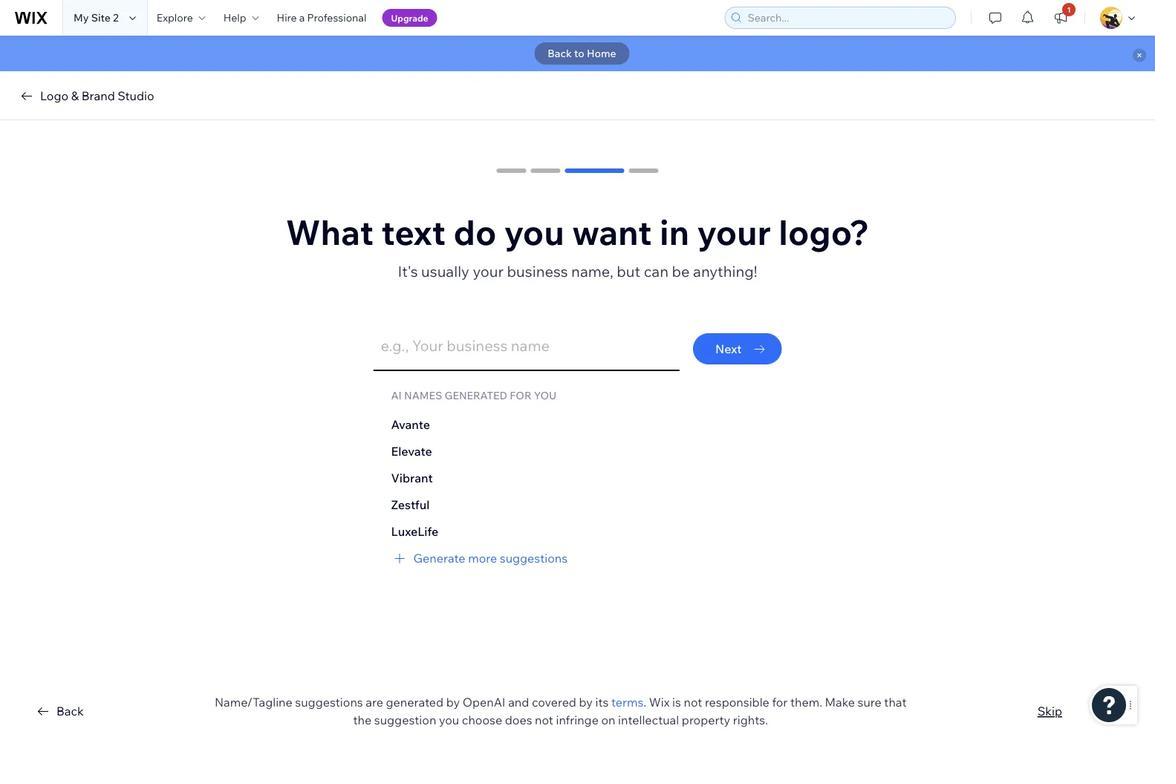 Task type: locate. For each thing, give the bounding box(es) containing it.
back for back to home
[[548, 47, 572, 60]]

luxelife button
[[391, 523, 751, 541]]

0 horizontal spatial you
[[439, 713, 459, 728]]

openai
[[463, 696, 506, 710]]

1 vertical spatial you
[[439, 713, 459, 728]]

your up "anything!"
[[697, 211, 771, 254]]

them.
[[791, 696, 823, 710]]

0 vertical spatial your
[[697, 211, 771, 254]]

.
[[644, 696, 647, 710]]

suggestion
[[374, 713, 436, 728]]

0 vertical spatial back
[[548, 47, 572, 60]]

you up business
[[504, 211, 565, 254]]

logo & brand studio button
[[18, 87, 154, 105]]

0 vertical spatial suggestions
[[500, 551, 568, 566]]

your down do
[[473, 262, 504, 281]]

1 horizontal spatial suggestions
[[500, 551, 568, 566]]

back to home alert
[[0, 36, 1156, 71]]

next
[[716, 342, 742, 357]]

1 button
[[1045, 0, 1078, 36]]

Search... field
[[744, 7, 951, 28]]

0 horizontal spatial back
[[56, 705, 84, 719]]

1 horizontal spatial not
[[684, 696, 702, 710]]

more
[[468, 551, 497, 566]]

by
[[446, 696, 460, 710], [579, 696, 593, 710]]

and
[[508, 696, 529, 710]]

0 horizontal spatial by
[[446, 696, 460, 710]]

site
[[91, 11, 111, 24]]

back inside back to home button
[[548, 47, 572, 60]]

terms button
[[612, 694, 644, 712]]

1 vertical spatial not
[[535, 713, 554, 728]]

not down 'covered'
[[535, 713, 554, 728]]

generated
[[445, 389, 508, 402]]

what
[[286, 211, 374, 254]]

avante
[[391, 418, 430, 433]]

1 vertical spatial suggestions
[[295, 696, 363, 710]]

generate
[[414, 551, 466, 566]]

you
[[534, 389, 557, 402]]

not right is
[[684, 696, 702, 710]]

by left 'its'
[[579, 696, 593, 710]]

1 vertical spatial back
[[56, 705, 84, 719]]

upgrade
[[391, 12, 429, 23]]

0 vertical spatial you
[[504, 211, 565, 254]]

your
[[697, 211, 771, 254], [473, 262, 504, 281]]

anything!
[[693, 262, 758, 281]]

back inside back "button"
[[56, 705, 84, 719]]

name,
[[572, 262, 614, 281]]

back
[[548, 47, 572, 60], [56, 705, 84, 719]]

you
[[504, 211, 565, 254], [439, 713, 459, 728]]

you down name/tagline suggestions are generated by openai and covered by its terms on the bottom of page
[[439, 713, 459, 728]]

help
[[223, 11, 246, 24]]

make
[[825, 696, 855, 710]]

be
[[672, 262, 690, 281]]

1 horizontal spatial back
[[548, 47, 572, 60]]

elevate
[[391, 444, 432, 459]]

suggestions up the
[[295, 696, 363, 710]]

business
[[507, 262, 568, 281]]

explore
[[157, 11, 193, 24]]

suggestions down luxelife button
[[500, 551, 568, 566]]

0 vertical spatial not
[[684, 696, 702, 710]]

1 horizontal spatial by
[[579, 696, 593, 710]]

ai
[[391, 389, 402, 402]]

suggestions
[[500, 551, 568, 566], [295, 696, 363, 710]]

logo
[[40, 88, 68, 103]]

not
[[684, 696, 702, 710], [535, 713, 554, 728]]

infringe
[[556, 713, 599, 728]]

my site 2
[[74, 11, 119, 24]]

logo & brand studio
[[40, 88, 154, 103]]

upgrade button
[[382, 9, 437, 27]]

is
[[673, 696, 681, 710]]

avante button
[[391, 416, 751, 434]]

by left openai
[[446, 696, 460, 710]]

studio
[[118, 88, 154, 103]]

logo?
[[779, 211, 870, 254]]

names
[[404, 389, 442, 402]]

0 horizontal spatial your
[[473, 262, 504, 281]]

name/tagline
[[215, 696, 293, 710]]

0 horizontal spatial suggestions
[[295, 696, 363, 710]]



Task type: describe. For each thing, give the bounding box(es) containing it.
suggestions inside button
[[500, 551, 568, 566]]

what text do you want in your logo?
[[286, 211, 870, 254]]

that
[[885, 696, 907, 710]]

generate more suggestions button
[[391, 550, 751, 568]]

back to home button
[[535, 42, 630, 65]]

1 vertical spatial your
[[473, 262, 504, 281]]

for
[[772, 696, 788, 710]]

back to home
[[548, 47, 617, 60]]

for
[[510, 389, 532, 402]]

responsible
[[705, 696, 770, 710]]

2
[[113, 11, 119, 24]]

text
[[381, 211, 446, 254]]

elevate button
[[391, 443, 751, 461]]

property
[[682, 713, 731, 728]]

0 horizontal spatial not
[[535, 713, 554, 728]]

next button
[[693, 334, 782, 365]]

want
[[572, 211, 652, 254]]

back button
[[34, 703, 84, 721]]

home
[[587, 47, 617, 60]]

it's
[[398, 262, 418, 281]]

sure
[[858, 696, 882, 710]]

choose
[[462, 713, 502, 728]]

help button
[[215, 0, 268, 36]]

does
[[505, 713, 532, 728]]

. wix is not responsible for them. make sure that the suggestion you choose does not infringe on intellectual property rights.
[[353, 696, 907, 728]]

usually
[[421, 262, 470, 281]]

its
[[596, 696, 609, 710]]

hire
[[277, 11, 297, 24]]

1 by from the left
[[446, 696, 460, 710]]

hire a professional link
[[268, 0, 376, 36]]

1 horizontal spatial you
[[504, 211, 565, 254]]

vibrant button
[[391, 470, 751, 488]]

to
[[575, 47, 585, 60]]

my
[[74, 11, 89, 24]]

do
[[454, 211, 497, 254]]

intellectual
[[618, 713, 679, 728]]

rights.
[[733, 713, 768, 728]]

on
[[602, 713, 616, 728]]

can
[[644, 262, 669, 281]]

in
[[660, 211, 690, 254]]

the
[[353, 713, 372, 728]]

you inside . wix is not responsible for them. make sure that the suggestion you choose does not infringe on intellectual property rights.
[[439, 713, 459, 728]]

hire a professional
[[277, 11, 367, 24]]

&
[[71, 88, 79, 103]]

covered
[[532, 696, 577, 710]]

1
[[1068, 5, 1071, 14]]

brand
[[82, 88, 115, 103]]

e.g., Your business name text field
[[381, 327, 673, 364]]

back for back
[[56, 705, 84, 719]]

zestful
[[391, 498, 430, 513]]

generated
[[386, 696, 444, 710]]

luxelife
[[391, 525, 439, 540]]

ai names generated for you
[[391, 389, 557, 402]]

wix
[[649, 696, 670, 710]]

but
[[617, 262, 641, 281]]

vibrant
[[391, 471, 433, 486]]

zestful button
[[391, 496, 751, 514]]

skip button
[[1038, 703, 1063, 721]]

generate more suggestions
[[414, 551, 568, 566]]

a
[[299, 11, 305, 24]]

terms
[[612, 696, 644, 710]]

1 horizontal spatial your
[[697, 211, 771, 254]]

it's usually your business name, but can be anything!
[[398, 262, 758, 281]]

professional
[[307, 11, 367, 24]]

are
[[366, 696, 383, 710]]

skip
[[1038, 705, 1063, 719]]

name/tagline suggestions are generated by openai and covered by its terms
[[215, 696, 644, 710]]

2 by from the left
[[579, 696, 593, 710]]



Task type: vqa. For each thing, say whether or not it's contained in the screenshot.
"ACCESS"
no



